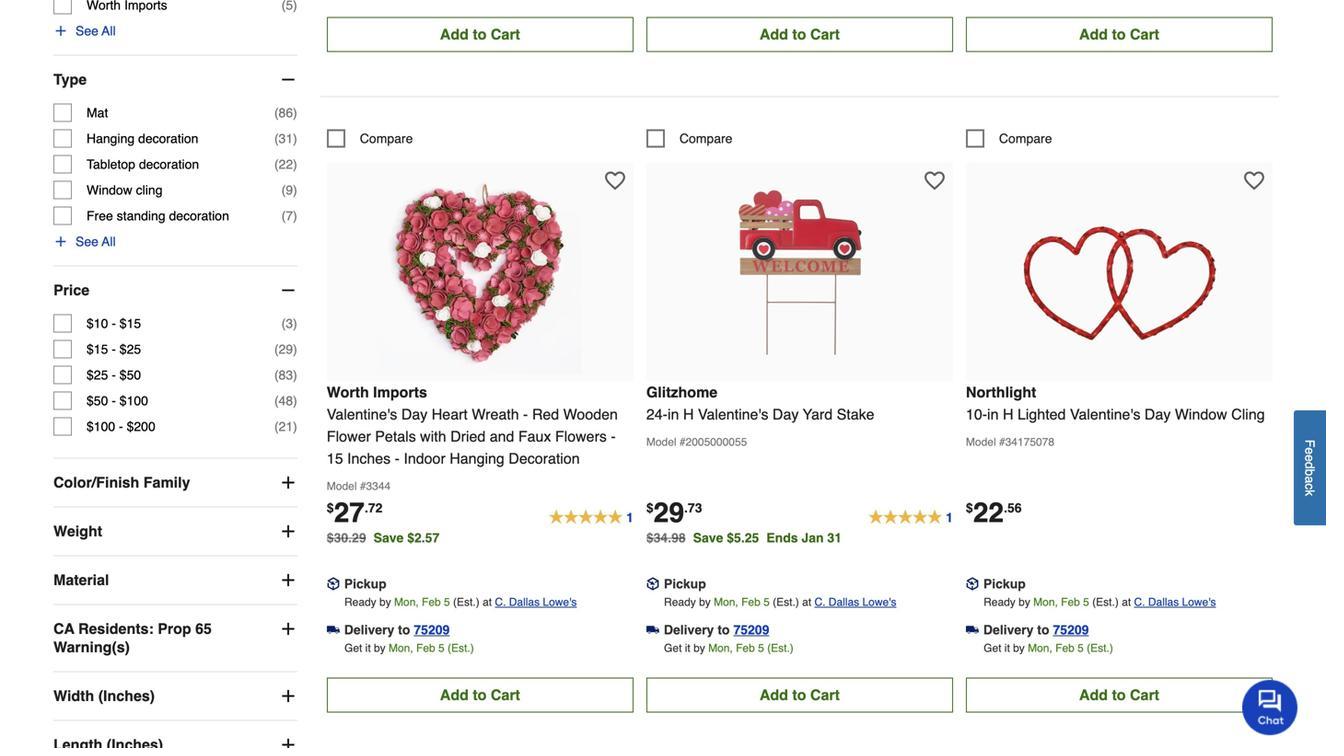 Task type: vqa. For each thing, say whether or not it's contained in the screenshot.
34175078 in the right of the page
yes



Task type: describe. For each thing, give the bounding box(es) containing it.
pickup image
[[966, 578, 979, 591]]

( 83 )
[[274, 368, 297, 383]]

$ for 29
[[646, 501, 654, 516]]

compare for 5001251541 element
[[360, 131, 413, 146]]

at for "c. dallas lowe's" button related to 2nd pickup image
[[802, 596, 812, 609]]

3
[[286, 316, 293, 331]]

3 it from the left
[[1005, 642, 1010, 655]]

2 see from the top
[[76, 234, 98, 249]]

pickup for first pickup image from the left
[[344, 577, 387, 592]]

34175078
[[1005, 436, 1055, 449]]

( 22 )
[[274, 157, 297, 172]]

( 21 )
[[274, 420, 297, 434]]

3344
[[366, 480, 391, 493]]

valentine's inside worth imports valentine's day heart wreath - red wooden flower petals with dried and faux flowers - 15 inches - indoor hanging decoration
[[327, 406, 397, 423]]

d
[[1303, 462, 1318, 469]]

2 see all from the top
[[76, 234, 116, 249]]

flowers
[[555, 428, 607, 445]]

in for 10-
[[987, 406, 999, 423]]

1 see all button from the top
[[53, 22, 116, 40]]

( 48 )
[[274, 394, 297, 409]]

heart
[[432, 406, 468, 423]]

width (inches) button
[[53, 673, 297, 721]]

heart outline image
[[925, 171, 945, 191]]

red
[[532, 406, 559, 423]]

ends
[[767, 531, 798, 546]]

$5.25
[[727, 531, 759, 546]]

delivery for "c. dallas lowe's" button related to 2nd pickup image 75209 button
[[664, 623, 714, 638]]

f e e d b a c k
[[1303, 440, 1318, 497]]

- right $10
[[112, 316, 116, 331]]

$ 22 .56
[[966, 497, 1022, 529]]

worth imports valentine's day heart wreath - red wooden flower petals with dried and faux flowers - 15 inches - indoor hanging decoration
[[327, 384, 618, 467]]

) for ( 29 )
[[293, 342, 297, 357]]

free
[[87, 209, 113, 223]]

) for ( 7 )
[[293, 209, 297, 223]]

flower
[[327, 428, 371, 445]]

plus image inside width (inches) button
[[279, 688, 297, 706]]

86
[[279, 106, 293, 120]]

color/finish family button
[[53, 459, 297, 507]]

1 e from the top
[[1303, 448, 1318, 455]]

29 for ( 29 )
[[279, 342, 293, 357]]

c. dallas lowe's button for 2nd pickup image
[[815, 593, 897, 612]]

model # 2005000055
[[646, 436, 747, 449]]

- left red
[[523, 406, 528, 423]]

) for ( 48 )
[[293, 394, 297, 409]]

( for 3
[[282, 316, 286, 331]]

( for 7
[[282, 209, 286, 223]]

window inside northlight 10-in h lighted valentine's day window cling
[[1175, 406, 1227, 423]]

( for 29
[[274, 342, 279, 357]]

.72
[[365, 501, 383, 516]]

1 vertical spatial $15
[[87, 342, 108, 357]]

- down $15 - $25
[[112, 368, 116, 383]]

- left $200
[[119, 420, 123, 434]]

$10 - $15
[[87, 316, 141, 331]]

prop
[[158, 621, 191, 638]]

pickup for pickup icon
[[984, 577, 1026, 592]]

chat invite button image
[[1242, 680, 1299, 736]]

get for pickup icon
[[984, 642, 1002, 655]]

) for ( 31 )
[[293, 131, 297, 146]]

ends jan 31 element
[[767, 531, 849, 546]]

21
[[279, 420, 293, 434]]

truck filled image for first pickup image from the left
[[327, 624, 340, 637]]

( for 48
[[274, 394, 279, 409]]

lowe's for "c. dallas lowe's" button corresponding to first pickup image from the left
[[543, 596, 577, 609]]

1 heart outline image from the left
[[605, 171, 625, 191]]

$2.57
[[407, 531, 440, 546]]

get it by mon, feb 5 (est.) for 75209 button for "c. dallas lowe's" button corresponding to first pickup image from the left
[[344, 642, 474, 655]]

1 see from the top
[[76, 24, 98, 38]]

c. dallas lowe's button for first pickup image from the left
[[495, 593, 577, 612]]

$ 27 .72
[[327, 497, 383, 529]]

$ for 27
[[327, 501, 334, 516]]

faux
[[518, 428, 551, 445]]

ready for 2nd pickup image
[[664, 596, 696, 609]]

0 horizontal spatial 31
[[279, 131, 293, 146]]

width
[[53, 688, 94, 705]]

$ 29 .73
[[646, 497, 702, 529]]

$15 - $25
[[87, 342, 141, 357]]

1 delivery to 75209 from the left
[[344, 623, 450, 638]]

free standing decoration
[[87, 209, 229, 223]]

compare for 5001637383 element
[[999, 131, 1052, 146]]

2 pickup image from the left
[[646, 578, 659, 591]]

75209 for "c. dallas lowe's" button related to 2nd pickup image 75209 button
[[734, 623, 769, 638]]

$200
[[127, 420, 155, 434]]

color/finish
[[53, 474, 139, 491]]

type
[[53, 71, 87, 88]]

$ for 22
[[966, 501, 973, 516]]

compare for 5013211735 element
[[680, 131, 733, 146]]

) for ( 86 )
[[293, 106, 297, 120]]

dried
[[450, 428, 486, 445]]

$100 - $200
[[87, 420, 155, 434]]

worth imports 3344 valentine's day heart wreath - red wooden flower petals with dried and faux flowers - 15 inches - indoor hanging decoration image
[[379, 172, 581, 374]]

$30.29 save $2.57
[[327, 531, 440, 546]]

northlight 10-in h lighted valentine's day window cling
[[966, 384, 1265, 423]]

imports
[[373, 384, 427, 401]]

) for ( 9 )
[[293, 183, 297, 198]]

0 vertical spatial $15
[[120, 316, 141, 331]]

$30.29
[[327, 531, 366, 546]]

83
[[279, 368, 293, 383]]

minus image for price
[[279, 281, 297, 300]]

0 horizontal spatial window
[[87, 183, 132, 198]]

residents:
[[78, 621, 154, 638]]

- down the $25 - $50
[[112, 394, 116, 409]]

2 heart outline image from the left
[[1244, 171, 1264, 191]]

1 button for 29
[[869, 500, 953, 526]]

b
[[1303, 469, 1318, 476]]

hanging decoration
[[87, 131, 198, 146]]

decoration for hanging decoration
[[138, 131, 198, 146]]

weight
[[53, 523, 102, 540]]

and
[[490, 428, 514, 445]]

c
[[1303, 484, 1318, 490]]

.56
[[1004, 501, 1022, 516]]

3 dallas from the left
[[1148, 596, 1179, 609]]

inches
[[347, 450, 391, 467]]

wreath
[[472, 406, 519, 423]]

save for 29
[[693, 531, 723, 546]]

10-
[[966, 406, 987, 423]]

( 86 )
[[274, 106, 297, 120]]

27
[[334, 497, 365, 529]]

petals
[[375, 428, 416, 445]]

1 horizontal spatial $100
[[120, 394, 148, 409]]

lighted
[[1018, 406, 1066, 423]]

1 pickup image from the left
[[327, 578, 340, 591]]

- down 'wooden'
[[611, 428, 616, 445]]

plus image for weight
[[279, 523, 297, 541]]

1 vertical spatial $50
[[87, 394, 108, 409]]

wooden
[[563, 406, 618, 423]]

0 vertical spatial $50
[[120, 368, 141, 383]]

2 see all button from the top
[[53, 233, 116, 251]]

9
[[286, 183, 293, 198]]

$50 - $100
[[87, 394, 148, 409]]

( for 9
[[282, 183, 286, 198]]

ca
[[53, 621, 74, 638]]

$25 - $50
[[87, 368, 141, 383]]

day inside glitzhome 24-in h valentine's day yard stake
[[773, 406, 799, 423]]

all for second see all button from the top of the page
[[102, 234, 116, 249]]

model # 34175078
[[966, 436, 1055, 449]]

decoration for tabletop decoration
[[139, 157, 199, 172]]

65
[[195, 621, 212, 638]]

2005000055
[[686, 436, 747, 449]]

7
[[286, 209, 293, 223]]

# for northlight 10-in h lighted valentine's day window cling
[[999, 436, 1005, 449]]

plus image for color/finish family
[[279, 474, 297, 492]]

tabletop
[[87, 157, 135, 172]]

75209 for "c. dallas lowe's" button for pickup icon 75209 button
[[1053, 623, 1089, 638]]

15
[[327, 450, 343, 467]]

price button
[[53, 267, 297, 315]]

75209 for 75209 button for "c. dallas lowe's" button corresponding to first pickup image from the left
[[414, 623, 450, 638]]

1 for 27
[[626, 511, 634, 525]]

$34.98 save $5.25 ends jan 31
[[646, 531, 842, 546]]

f e e d b a c k button
[[1294, 411, 1326, 526]]

1 dallas from the left
[[509, 596, 540, 609]]

delivery for 75209 button for "c. dallas lowe's" button corresponding to first pickup image from the left
[[344, 623, 394, 638]]



Task type: locate. For each thing, give the bounding box(es) containing it.
pickup down $30.29 save $2.57
[[344, 577, 387, 592]]

model down 24-
[[646, 436, 677, 449]]

( up 48
[[274, 368, 279, 383]]

2 $ from the left
[[646, 501, 654, 516]]

0 horizontal spatial truck filled image
[[327, 624, 340, 637]]

minus image inside the type button
[[279, 71, 297, 89]]

ready by mon, feb 5 (est.) at c. dallas lowe's for "c. dallas lowe's" button for pickup icon 75209 button
[[984, 596, 1216, 609]]

3 $ from the left
[[966, 501, 973, 516]]

ready for pickup icon
[[984, 596, 1016, 609]]

day down imports
[[401, 406, 428, 423]]

ready for first pickup image from the left
[[344, 596, 376, 609]]

worth
[[327, 384, 369, 401]]

2 horizontal spatial day
[[1145, 406, 1171, 423]]

compare inside 5013211735 element
[[680, 131, 733, 146]]

1 h from the left
[[683, 406, 694, 423]]

3 delivery from the left
[[984, 623, 1034, 638]]

get for 2nd pickup image
[[664, 642, 682, 655]]

1 vertical spatial hanging
[[450, 450, 505, 467]]

) up ( 29 )
[[293, 316, 297, 331]]

1 compare from the left
[[360, 131, 413, 146]]

0 vertical spatial minus image
[[279, 71, 297, 89]]

2 horizontal spatial 75209
[[1053, 623, 1089, 638]]

$ up was price $30.29 element
[[327, 501, 334, 516]]

save
[[374, 531, 404, 546], [693, 531, 723, 546]]

.73
[[684, 501, 702, 516]]

warning(s)
[[53, 639, 130, 656]]

0 horizontal spatial get
[[344, 642, 362, 655]]

at for "c. dallas lowe's" button for pickup icon
[[1122, 596, 1131, 609]]

compare inside 5001251541 element
[[360, 131, 413, 146]]

add
[[440, 26, 469, 43], [760, 26, 788, 43], [1079, 26, 1108, 43], [440, 687, 469, 704], [760, 687, 788, 704], [1079, 687, 1108, 704]]

0 horizontal spatial c. dallas lowe's button
[[495, 593, 577, 612]]

window down tabletop
[[87, 183, 132, 198]]

get it by mon, feb 5 (est.) for "c. dallas lowe's" button related to 2nd pickup image 75209 button
[[664, 642, 794, 655]]

0 horizontal spatial it
[[365, 642, 371, 655]]

$ inside $ 29 .73
[[646, 501, 654, 516]]

1 75209 button from the left
[[414, 621, 450, 640]]

3 c. from the left
[[1134, 596, 1145, 609]]

lowe's for "c. dallas lowe's" button for pickup icon
[[1182, 596, 1216, 609]]

1 c. from the left
[[495, 596, 506, 609]]

mon,
[[394, 596, 419, 609], [714, 596, 738, 609], [1034, 596, 1058, 609], [389, 642, 413, 655], [708, 642, 733, 655], [1028, 642, 1053, 655]]

1 valentine's from the left
[[327, 406, 397, 423]]

1 lowe's from the left
[[543, 596, 577, 609]]

0 horizontal spatial delivery to 75209
[[344, 623, 450, 638]]

ready down $34.98
[[664, 596, 696, 609]]

h for valentine's
[[683, 406, 694, 423]]

5
[[444, 596, 450, 609], [764, 596, 770, 609], [1083, 596, 1089, 609], [438, 642, 445, 655], [758, 642, 764, 655], [1078, 642, 1084, 655]]

pickup image down $34.98
[[646, 578, 659, 591]]

valentine's right lighted
[[1070, 406, 1141, 423]]

1 left actual price $29.73 element
[[626, 511, 634, 525]]

29
[[279, 342, 293, 357], [654, 497, 684, 529]]

valentine's up flower
[[327, 406, 397, 423]]

1 pickup from the left
[[344, 577, 387, 592]]

0 vertical spatial hanging
[[87, 131, 135, 146]]

in for 24-
[[668, 406, 679, 423]]

0 horizontal spatial get it by mon, feb 5 (est.)
[[344, 642, 474, 655]]

22 up pickup icon
[[973, 497, 1004, 529]]

10 ) from the top
[[293, 420, 297, 434]]

4 ) from the top
[[293, 183, 297, 198]]

0 vertical spatial all
[[102, 24, 116, 38]]

0 horizontal spatial #
[[360, 480, 366, 493]]

2 1 button from the left
[[869, 500, 953, 526]]

) down 86
[[293, 131, 297, 146]]

add to cart button
[[327, 17, 634, 52], [646, 17, 953, 52], [966, 17, 1273, 52], [327, 678, 634, 713], [646, 678, 953, 713], [966, 678, 1273, 713]]

0 horizontal spatial compare
[[360, 131, 413, 146]]

f
[[1303, 440, 1318, 448]]

0 vertical spatial 22
[[279, 157, 293, 172]]

2 horizontal spatial dallas
[[1148, 596, 1179, 609]]

31 right jan
[[827, 531, 842, 546]]

lowe's
[[543, 596, 577, 609], [863, 596, 897, 609], [1182, 596, 1216, 609]]

2 day from the left
[[773, 406, 799, 423]]

k
[[1303, 490, 1318, 497]]

(est.)
[[453, 596, 480, 609], [773, 596, 799, 609], [1092, 596, 1119, 609], [448, 642, 474, 655], [767, 642, 794, 655], [1087, 642, 1113, 655]]

1 horizontal spatial day
[[773, 406, 799, 423]]

( for 83
[[274, 368, 279, 383]]

$ inside $ 22 .56
[[966, 501, 973, 516]]

24-
[[646, 406, 668, 423]]

heart outline image
[[605, 171, 625, 191], [1244, 171, 1264, 191]]

valentine's inside northlight 10-in h lighted valentine's day window cling
[[1070, 406, 1141, 423]]

# for glitzhome 24-in h valentine's day yard stake
[[680, 436, 686, 449]]

$100 down $50 - $100
[[87, 420, 115, 434]]

$
[[327, 501, 334, 516], [646, 501, 654, 516], [966, 501, 973, 516]]

glitzhome 2005000055 24-in h valentine's day yard stake image
[[698, 172, 901, 374]]

model for 10-in h lighted valentine's day window cling
[[966, 436, 996, 449]]

2 horizontal spatial #
[[999, 436, 1005, 449]]

75209 button for "c. dallas lowe's" button corresponding to first pickup image from the left
[[414, 621, 450, 640]]

h down glitzhome
[[683, 406, 694, 423]]

0 horizontal spatial ready
[[344, 596, 376, 609]]

0 horizontal spatial dallas
[[509, 596, 540, 609]]

1 vertical spatial 29
[[654, 497, 684, 529]]

1 vertical spatial see
[[76, 234, 98, 249]]

1 horizontal spatial lowe's
[[863, 596, 897, 609]]

7 ) from the top
[[293, 342, 297, 357]]

1 ) from the top
[[293, 106, 297, 120]]

ready by mon, feb 5 (est.) at c. dallas lowe's for 75209 button for "c. dallas lowe's" button corresponding to first pickup image from the left
[[344, 596, 577, 609]]

minus image up ( 86 )
[[279, 71, 297, 89]]

day inside worth imports valentine's day heart wreath - red wooden flower petals with dried and faux flowers - 15 inches - indoor hanging decoration
[[401, 406, 428, 423]]

0 horizontal spatial c.
[[495, 596, 506, 609]]

1 for 29
[[946, 511, 953, 525]]

hanging up tabletop
[[87, 131, 135, 146]]

3 75209 from the left
[[1053, 623, 1089, 638]]

truck filled image
[[327, 624, 340, 637], [646, 624, 659, 637]]

$ left .56
[[966, 501, 973, 516]]

3 pickup from the left
[[984, 577, 1026, 592]]

3 compare from the left
[[999, 131, 1052, 146]]

0 vertical spatial $25
[[120, 342, 141, 357]]

by
[[379, 596, 391, 609], [699, 596, 711, 609], [1019, 596, 1030, 609], [374, 642, 386, 655], [694, 642, 705, 655], [1013, 642, 1025, 655]]

1 horizontal spatial dallas
[[829, 596, 859, 609]]

75209 button for "c. dallas lowe's" button for pickup icon
[[1053, 621, 1089, 640]]

$ up was price $34.98 element in the bottom of the page
[[646, 501, 654, 516]]

1 save from the left
[[374, 531, 404, 546]]

minus image up "( 3 )"
[[279, 281, 297, 300]]

savings save $5.25 element
[[693, 531, 849, 546]]

decoration
[[509, 450, 580, 467]]

$ inside $ 27 .72
[[327, 501, 334, 516]]

window
[[87, 183, 132, 198], [1175, 406, 1227, 423]]

pickup down $34.98
[[664, 577, 706, 592]]

all
[[102, 24, 116, 38], [102, 234, 116, 249]]

h down "northlight"
[[1003, 406, 1014, 423]]

0 horizontal spatial $
[[327, 501, 334, 516]]

1 horizontal spatial model
[[646, 436, 677, 449]]

c. dallas lowe's button for pickup icon
[[1134, 593, 1216, 612]]

1 1 from the left
[[626, 511, 634, 525]]

h inside northlight 10-in h lighted valentine's day window cling
[[1003, 406, 1014, 423]]

2 horizontal spatial delivery to 75209
[[984, 623, 1089, 638]]

2 horizontal spatial at
[[1122, 596, 1131, 609]]

2 lowe's from the left
[[863, 596, 897, 609]]

) up ( 31 )
[[293, 106, 297, 120]]

see all button down free
[[53, 233, 116, 251]]

) up 9
[[293, 157, 297, 172]]

( for 22
[[274, 157, 279, 172]]

1 vertical spatial see all
[[76, 234, 116, 249]]

northlight 34175078 10-in h lighted valentine's day window cling image
[[1018, 172, 1221, 374]]

$100 up $200
[[120, 394, 148, 409]]

decoration
[[138, 131, 198, 146], [139, 157, 199, 172], [169, 209, 229, 223]]

( up ( 31 )
[[274, 106, 279, 120]]

( 31 )
[[274, 131, 297, 146]]

- up the $25 - $50
[[112, 342, 116, 357]]

1 vertical spatial all
[[102, 234, 116, 249]]

pickup image
[[327, 578, 340, 591], [646, 578, 659, 591]]

1 vertical spatial see all button
[[53, 233, 116, 251]]

1 button
[[549, 500, 634, 526], [869, 500, 953, 526]]

type button
[[53, 56, 297, 104]]

plus image inside ca residents: prop 65 warning(s) button
[[279, 620, 297, 639]]

$34.98
[[646, 531, 686, 546]]

29 up $34.98
[[654, 497, 684, 529]]

75209
[[414, 623, 450, 638], [734, 623, 769, 638], [1053, 623, 1089, 638]]

2 ready by mon, feb 5 (est.) at c. dallas lowe's from the left
[[664, 596, 897, 609]]

family
[[143, 474, 190, 491]]

0 horizontal spatial $100
[[87, 420, 115, 434]]

0 horizontal spatial save
[[374, 531, 404, 546]]

all for first see all button
[[102, 24, 116, 38]]

plus image
[[279, 474, 297, 492], [279, 523, 297, 541], [279, 572, 297, 590]]

window left cling
[[1175, 406, 1227, 423]]

0 vertical spatial $100
[[120, 394, 148, 409]]

) down ( 29 )
[[293, 368, 297, 383]]

1 vertical spatial window
[[1175, 406, 1227, 423]]

actual price $27.72 element
[[327, 497, 383, 529]]

in
[[668, 406, 679, 423], [987, 406, 999, 423]]

window cling
[[87, 183, 163, 198]]

) down 48
[[293, 420, 297, 434]]

2 all from the top
[[102, 234, 116, 249]]

5001251541 element
[[327, 129, 413, 148]]

hanging down dried
[[450, 450, 505, 467]]

e up d
[[1303, 448, 1318, 455]]

pickup for 2nd pickup image
[[664, 577, 706, 592]]

$10
[[87, 316, 108, 331]]

ready by mon, feb 5 (est.) at c. dallas lowe's for "c. dallas lowe's" button related to 2nd pickup image 75209 button
[[664, 596, 897, 609]]

( 3 )
[[282, 316, 297, 331]]

plus image inside the 'color/finish family' button
[[279, 474, 297, 492]]

$50 down the $25 - $50
[[87, 394, 108, 409]]

model # 3344
[[327, 480, 391, 493]]

# down "northlight"
[[999, 436, 1005, 449]]

2 pickup from the left
[[664, 577, 706, 592]]

2 horizontal spatial c. dallas lowe's button
[[1134, 593, 1216, 612]]

stake
[[837, 406, 875, 423]]

1 horizontal spatial $50
[[120, 368, 141, 383]]

1 horizontal spatial $
[[646, 501, 654, 516]]

2 horizontal spatial get it by mon, feb 5 (est.)
[[984, 642, 1113, 655]]

decoration right standing on the left of the page
[[169, 209, 229, 223]]

2 c. dallas lowe's button from the left
[[815, 593, 897, 612]]

1 horizontal spatial 22
[[973, 497, 1004, 529]]

ca residents: prop 65 warning(s) button
[[53, 606, 297, 672]]

in down glitzhome
[[668, 406, 679, 423]]

1 horizontal spatial c.
[[815, 596, 826, 609]]

a
[[1303, 476, 1318, 484]]

1 day from the left
[[401, 406, 428, 423]]

1 ready by mon, feb 5 (est.) at c. dallas lowe's from the left
[[344, 596, 577, 609]]

) for ( 83 )
[[293, 368, 297, 383]]

1 all from the top
[[102, 24, 116, 38]]

0 horizontal spatial $50
[[87, 394, 108, 409]]

3 at from the left
[[1122, 596, 1131, 609]]

$15
[[120, 316, 141, 331], [87, 342, 108, 357]]

1 in from the left
[[668, 406, 679, 423]]

)
[[293, 106, 297, 120], [293, 131, 297, 146], [293, 157, 297, 172], [293, 183, 297, 198], [293, 209, 297, 223], [293, 316, 297, 331], [293, 342, 297, 357], [293, 368, 297, 383], [293, 394, 297, 409], [293, 420, 297, 434]]

( up 83
[[274, 342, 279, 357]]

hanging inside worth imports valentine's day heart wreath - red wooden flower petals with dried and faux flowers - 15 inches - indoor hanging decoration
[[450, 450, 505, 467]]

( 9 )
[[282, 183, 297, 198]]

see all button up type
[[53, 22, 116, 40]]

) up ( 21 )
[[293, 394, 297, 409]]

1 left actual price $22.56 element
[[946, 511, 953, 525]]

c. for "c. dallas lowe's" button related to 2nd pickup image
[[815, 596, 826, 609]]

to
[[473, 26, 487, 43], [792, 26, 806, 43], [1112, 26, 1126, 43], [398, 623, 410, 638], [718, 623, 730, 638], [1037, 623, 1050, 638], [473, 687, 487, 704], [792, 687, 806, 704], [1112, 687, 1126, 704]]

5 ) from the top
[[293, 209, 297, 223]]

1 horizontal spatial $15
[[120, 316, 141, 331]]

) for ( 21 )
[[293, 420, 297, 434]]

1 horizontal spatial save
[[693, 531, 723, 546]]

1 horizontal spatial 1 button
[[869, 500, 953, 526]]

1 plus image from the top
[[279, 474, 297, 492]]

indoor
[[404, 450, 446, 467]]

1 get it by mon, feb 5 (est.) from the left
[[344, 642, 474, 655]]

valentine's inside glitzhome 24-in h valentine's day yard stake
[[698, 406, 769, 423]]

2 horizontal spatial c.
[[1134, 596, 1145, 609]]

2 at from the left
[[802, 596, 812, 609]]

0 vertical spatial see all
[[76, 24, 116, 38]]

3 75209 button from the left
[[1053, 621, 1089, 640]]

cling
[[136, 183, 163, 198]]

delivery for "c. dallas lowe's" button for pickup icon 75209 button
[[984, 623, 1034, 638]]

in inside northlight 10-in h lighted valentine's day window cling
[[987, 406, 999, 423]]

cling
[[1232, 406, 1265, 423]]

2 1 from the left
[[946, 511, 953, 525]]

c. for "c. dallas lowe's" button for pickup icon
[[1134, 596, 1145, 609]]

1 minus image from the top
[[279, 71, 297, 89]]

get it by mon, feb 5 (est.) for "c. dallas lowe's" button for pickup icon 75209 button
[[984, 642, 1113, 655]]

1 $ from the left
[[327, 501, 334, 516]]

1 horizontal spatial 31
[[827, 531, 842, 546]]

weight button
[[53, 508, 297, 556]]

color/finish family
[[53, 474, 190, 491]]

lowe's for "c. dallas lowe's" button related to 2nd pickup image
[[863, 596, 897, 609]]

0 vertical spatial decoration
[[138, 131, 198, 146]]

) for ( 22 )
[[293, 157, 297, 172]]

h inside glitzhome 24-in h valentine's day yard stake
[[683, 406, 694, 423]]

6 ) from the top
[[293, 316, 297, 331]]

model
[[646, 436, 677, 449], [966, 436, 996, 449], [327, 480, 357, 493]]

) down 9
[[293, 209, 297, 223]]

2 e from the top
[[1303, 455, 1318, 462]]

1 horizontal spatial 75209
[[734, 623, 769, 638]]

$25
[[120, 342, 141, 357], [87, 368, 108, 383]]

1 it from the left
[[365, 642, 371, 655]]

decoration up cling
[[139, 157, 199, 172]]

ca residents: prop 65 warning(s)
[[53, 621, 212, 656]]

save down .73
[[693, 531, 723, 546]]

0 horizontal spatial lowe's
[[543, 596, 577, 609]]

5013211735 element
[[646, 129, 733, 148]]

2 get from the left
[[664, 642, 682, 655]]

plus image
[[53, 24, 68, 38], [53, 234, 68, 249], [279, 620, 297, 639], [279, 688, 297, 706], [279, 736, 297, 749]]

1 horizontal spatial c. dallas lowe's button
[[815, 593, 897, 612]]

1 horizontal spatial #
[[680, 436, 686, 449]]

( for 31
[[274, 131, 279, 146]]

minus image inside price button
[[279, 281, 297, 300]]

$15 down $10
[[87, 342, 108, 357]]

1 horizontal spatial it
[[685, 642, 691, 655]]

plus image inside the weight button
[[279, 523, 297, 541]]

valentine's
[[327, 406, 397, 423], [698, 406, 769, 423], [1070, 406, 1141, 423]]

1 horizontal spatial window
[[1175, 406, 1227, 423]]

truck filled image for 2nd pickup image
[[646, 624, 659, 637]]

3 ready by mon, feb 5 (est.) at c. dallas lowe's from the left
[[984, 596, 1216, 609]]

) up 7
[[293, 183, 297, 198]]

1 horizontal spatial ready
[[664, 596, 696, 609]]

ready down actual price $22.56 element
[[984, 596, 1016, 609]]

with
[[420, 428, 446, 445]]

glitzhome 24-in h valentine's day yard stake
[[646, 384, 875, 423]]

2 save from the left
[[693, 531, 723, 546]]

see all down free
[[76, 234, 116, 249]]

( up ( 21 )
[[274, 394, 279, 409]]

day inside northlight 10-in h lighted valentine's day window cling
[[1145, 406, 1171, 423]]

1 at from the left
[[483, 596, 492, 609]]

-
[[112, 316, 116, 331], [112, 342, 116, 357], [112, 368, 116, 383], [112, 394, 116, 409], [523, 406, 528, 423], [119, 420, 123, 434], [611, 428, 616, 445], [395, 450, 400, 467]]

2 plus image from the top
[[279, 523, 297, 541]]

day left yard
[[773, 406, 799, 423]]

2 horizontal spatial lowe's
[[1182, 596, 1216, 609]]

e
[[1303, 448, 1318, 455], [1303, 455, 1318, 462]]

c.
[[495, 596, 506, 609], [815, 596, 826, 609], [1134, 596, 1145, 609]]

minus image
[[279, 71, 297, 89], [279, 281, 297, 300]]

3 get it by mon, feb 5 (est.) from the left
[[984, 642, 1113, 655]]

2 horizontal spatial it
[[1005, 642, 1010, 655]]

( down ( 31 )
[[274, 157, 279, 172]]

c. dallas lowe's button
[[495, 593, 577, 612], [815, 593, 897, 612], [1134, 593, 1216, 612]]

31 down 86
[[279, 131, 293, 146]]

e up "b"
[[1303, 455, 1318, 462]]

2 delivery to 75209 from the left
[[664, 623, 769, 638]]

# down glitzhome
[[680, 436, 686, 449]]

3 ready from the left
[[984, 596, 1016, 609]]

2 vertical spatial plus image
[[279, 572, 297, 590]]

1 vertical spatial plus image
[[279, 523, 297, 541]]

day
[[401, 406, 428, 423], [773, 406, 799, 423], [1145, 406, 1171, 423]]

0 horizontal spatial delivery
[[344, 623, 394, 638]]

2 horizontal spatial model
[[966, 436, 996, 449]]

all up the type button
[[102, 24, 116, 38]]

( 29 )
[[274, 342, 297, 357]]

# for worth imports valentine's day heart wreath - red wooden flower petals with dried and faux flowers - 15 inches - indoor hanging decoration
[[360, 480, 366, 493]]

see down free
[[76, 234, 98, 249]]

2 horizontal spatial $
[[966, 501, 973, 516]]

1 horizontal spatial in
[[987, 406, 999, 423]]

model down 10-
[[966, 436, 996, 449]]

3 plus image from the top
[[279, 572, 297, 590]]

2 h from the left
[[1003, 406, 1014, 423]]

1 horizontal spatial 75209 button
[[734, 621, 769, 640]]

0 horizontal spatial day
[[401, 406, 428, 423]]

1 button down decoration
[[549, 500, 634, 526]]

1 get from the left
[[344, 642, 362, 655]]

in down "northlight"
[[987, 406, 999, 423]]

at for "c. dallas lowe's" button corresponding to first pickup image from the left
[[483, 596, 492, 609]]

9 ) from the top
[[293, 394, 297, 409]]

$25 down $15 - $25
[[87, 368, 108, 383]]

1 truck filled image from the left
[[327, 624, 340, 637]]

( down 9
[[282, 209, 286, 223]]

0 horizontal spatial pickup
[[344, 577, 387, 592]]

3 delivery to 75209 from the left
[[984, 623, 1089, 638]]

2 horizontal spatial valentine's
[[1070, 406, 1141, 423]]

( for 86
[[274, 106, 279, 120]]

2 valentine's from the left
[[698, 406, 769, 423]]

22 for $ 22 .56
[[973, 497, 1004, 529]]

1 delivery from the left
[[344, 623, 394, 638]]

2 75209 from the left
[[734, 623, 769, 638]]

1 horizontal spatial compare
[[680, 131, 733, 146]]

c. for "c. dallas lowe's" button corresponding to first pickup image from the left
[[495, 596, 506, 609]]

2 in from the left
[[987, 406, 999, 423]]

22 for ( 22 )
[[279, 157, 293, 172]]

1 horizontal spatial at
[[802, 596, 812, 609]]

) for ( 3 )
[[293, 316, 297, 331]]

plus image inside the material button
[[279, 572, 297, 590]]

model up 27
[[327, 480, 357, 493]]

3 ) from the top
[[293, 157, 297, 172]]

ready
[[344, 596, 376, 609], [664, 596, 696, 609], [984, 596, 1016, 609]]

48
[[279, 394, 293, 409]]

1 vertical spatial 31
[[827, 531, 842, 546]]

all down free
[[102, 234, 116, 249]]

29 up 83
[[279, 342, 293, 357]]

save for 27
[[374, 531, 404, 546]]

actual price $22.56 element
[[966, 497, 1022, 529]]

pickup image down $30.29
[[327, 578, 340, 591]]

model for 24-in h valentine's day yard stake
[[646, 436, 677, 449]]

yard
[[803, 406, 833, 423]]

1 75209 from the left
[[414, 623, 450, 638]]

$25 up the $25 - $50
[[120, 342, 141, 357]]

2 75209 button from the left
[[734, 621, 769, 640]]

actual price $29.73 element
[[646, 497, 702, 529]]

1 horizontal spatial valentine's
[[698, 406, 769, 423]]

3 valentine's from the left
[[1070, 406, 1141, 423]]

1
[[626, 511, 634, 525], [946, 511, 953, 525]]

( up ( 29 )
[[282, 316, 286, 331]]

2 horizontal spatial 75209 button
[[1053, 621, 1089, 640]]

# up .72
[[360, 480, 366, 493]]

truck filled image
[[966, 624, 979, 637]]

2 vertical spatial decoration
[[169, 209, 229, 223]]

0 vertical spatial see
[[76, 24, 98, 38]]

day left cling
[[1145, 406, 1171, 423]]

was price $30.29 element
[[327, 526, 374, 546]]

minus image for type
[[279, 71, 297, 89]]

tabletop decoration
[[87, 157, 199, 172]]

- down "petals"
[[395, 450, 400, 467]]

mat
[[87, 106, 108, 120]]

( down the ( 22 ) at left top
[[282, 183, 286, 198]]

3 get from the left
[[984, 642, 1002, 655]]

1 see all from the top
[[76, 24, 116, 38]]

) down 3 on the left top of page
[[293, 342, 297, 357]]

1 horizontal spatial get
[[664, 642, 682, 655]]

compare inside 5001637383 element
[[999, 131, 1052, 146]]

model for valentine's day heart wreath - red wooden flower petals with dried and faux flowers - 15 inches - indoor hanging decoration
[[327, 480, 357, 493]]

in inside glitzhome 24-in h valentine's day yard stake
[[668, 406, 679, 423]]

1 1 button from the left
[[549, 500, 634, 526]]

valentine's up 2005000055 at bottom
[[698, 406, 769, 423]]

75209 button for "c. dallas lowe's" button related to 2nd pickup image
[[734, 621, 769, 640]]

2 delivery from the left
[[664, 623, 714, 638]]

1 vertical spatial decoration
[[139, 157, 199, 172]]

0 horizontal spatial 75209 button
[[414, 621, 450, 640]]

2 minus image from the top
[[279, 281, 297, 300]]

get for first pickup image from the left
[[344, 642, 362, 655]]

22 down ( 31 )
[[279, 157, 293, 172]]

( down 86
[[274, 131, 279, 146]]

2 compare from the left
[[680, 131, 733, 146]]

3 day from the left
[[1145, 406, 1171, 423]]

material
[[53, 572, 109, 589]]

1 horizontal spatial pickup image
[[646, 578, 659, 591]]

width (inches)
[[53, 688, 155, 705]]

1 horizontal spatial $25
[[120, 342, 141, 357]]

save down .72
[[374, 531, 404, 546]]

pickup right pickup icon
[[984, 577, 1026, 592]]

3 c. dallas lowe's button from the left
[[1134, 593, 1216, 612]]

decoration up tabletop decoration
[[138, 131, 198, 146]]

0 horizontal spatial pickup image
[[327, 578, 340, 591]]

2 horizontal spatial compare
[[999, 131, 1052, 146]]

plus image for material
[[279, 572, 297, 590]]

1 button for 27
[[549, 500, 634, 526]]

( for 21
[[274, 420, 279, 434]]

2 horizontal spatial pickup
[[984, 577, 1026, 592]]

1 c. dallas lowe's button from the left
[[495, 593, 577, 612]]

see all up type
[[76, 24, 116, 38]]

jan
[[802, 531, 824, 546]]

2 it from the left
[[685, 642, 691, 655]]

2 get it by mon, feb 5 (est.) from the left
[[664, 642, 794, 655]]

2 dallas from the left
[[829, 596, 859, 609]]

0 horizontal spatial heart outline image
[[605, 171, 625, 191]]

5001637383 element
[[966, 129, 1052, 148]]

( down ( 48 )
[[274, 420, 279, 434]]

0 horizontal spatial ready by mon, feb 5 (est.) at c. dallas lowe's
[[344, 596, 577, 609]]

3 lowe's from the left
[[1182, 596, 1216, 609]]

glitzhome
[[646, 384, 718, 401]]

see up type
[[76, 24, 98, 38]]

(inches)
[[98, 688, 155, 705]]

0 horizontal spatial model
[[327, 480, 357, 493]]

2 truck filled image from the left
[[646, 624, 659, 637]]

2 horizontal spatial ready by mon, feb 5 (est.) at c. dallas lowe's
[[984, 596, 1216, 609]]

1 vertical spatial $100
[[87, 420, 115, 434]]

2 c. from the left
[[815, 596, 826, 609]]

material button
[[53, 557, 297, 605]]

2 ) from the top
[[293, 131, 297, 146]]

0 vertical spatial see all button
[[53, 22, 116, 40]]

northlight
[[966, 384, 1036, 401]]

$100
[[120, 394, 148, 409], [87, 420, 115, 434]]

1 button left actual price $22.56 element
[[869, 500, 953, 526]]

was price $34.98 element
[[646, 526, 693, 546]]

1 horizontal spatial pickup
[[664, 577, 706, 592]]

price
[[53, 282, 89, 299]]

0 horizontal spatial $25
[[87, 368, 108, 383]]

1 ready from the left
[[344, 596, 376, 609]]

ready down $30.29
[[344, 596, 376, 609]]

29 for $ 29 .73
[[654, 497, 684, 529]]

$15 up $15 - $25
[[120, 316, 141, 331]]

8 ) from the top
[[293, 368, 297, 383]]

0 horizontal spatial in
[[668, 406, 679, 423]]

get
[[344, 642, 362, 655], [664, 642, 682, 655], [984, 642, 1002, 655]]

1 horizontal spatial 29
[[654, 497, 684, 529]]

$50
[[120, 368, 141, 383], [87, 394, 108, 409]]

h for lighted
[[1003, 406, 1014, 423]]

$50 up $50 - $100
[[120, 368, 141, 383]]

1 horizontal spatial h
[[1003, 406, 1014, 423]]

2 ready from the left
[[664, 596, 696, 609]]



